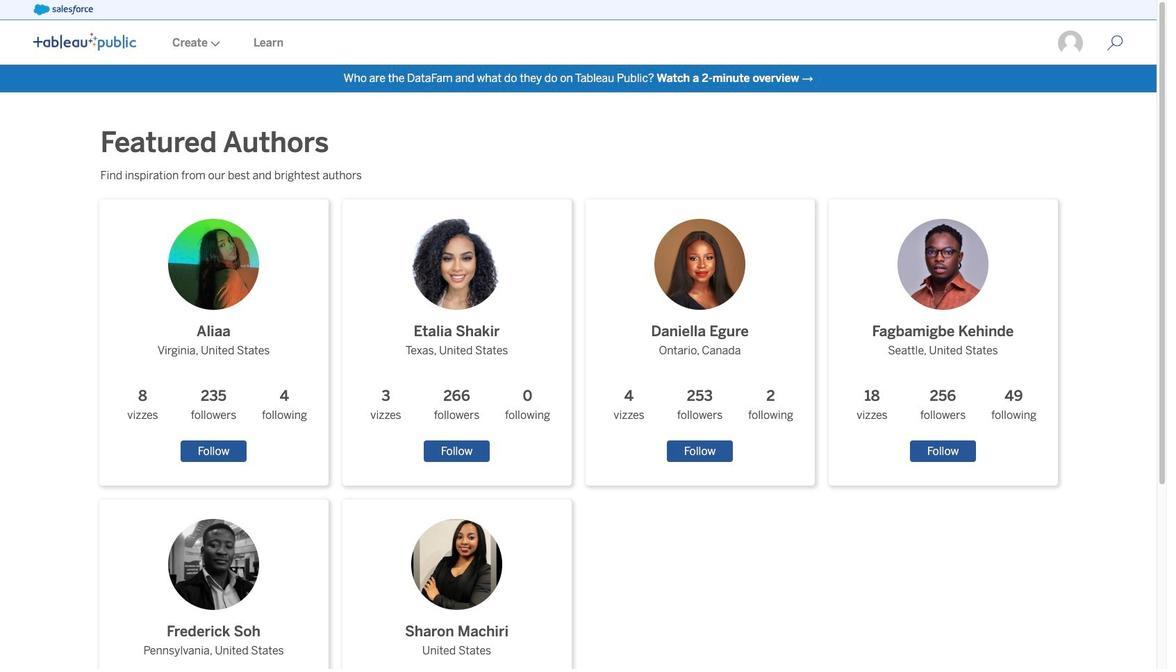 Task type: locate. For each thing, give the bounding box(es) containing it.
avatar image for frederick  soh image
[[168, 519, 259, 610]]

avatar image for daniella egure image
[[655, 219, 746, 310]]

salesforce logo image
[[33, 4, 93, 15]]

tara.schultz image
[[1057, 29, 1085, 57]]

create image
[[208, 41, 220, 47]]

go to search image
[[1090, 35, 1140, 51]]



Task type: vqa. For each thing, say whether or not it's contained in the screenshot.
Search input Field
no



Task type: describe. For each thing, give the bounding box(es) containing it.
avatar image for aliaa image
[[168, 219, 259, 310]]

featured authors heading
[[100, 123, 340, 162]]

logo image
[[33, 33, 136, 51]]

avatar image for sharon machiri image
[[411, 519, 502, 610]]

avatar image for etalia shakir image
[[411, 219, 502, 310]]

avatar image for fagbamigbe kehinde image
[[898, 219, 989, 310]]



